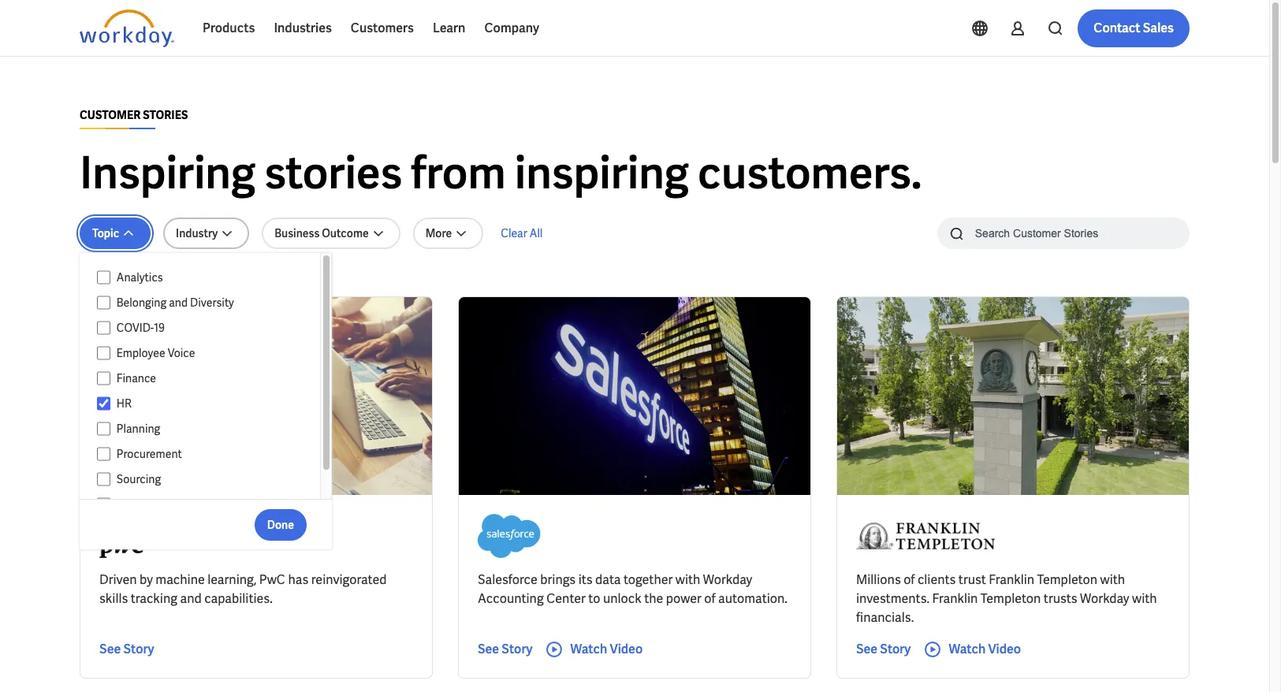 Task type: locate. For each thing, give the bounding box(es) containing it.
1 vertical spatial templeton
[[981, 591, 1042, 607]]

1 horizontal spatial video
[[989, 641, 1022, 658]]

0 horizontal spatial see story
[[99, 641, 154, 658]]

watch video link down millions of clients trust franklin templeton with investments. franklin templeton trusts workday with financials.
[[924, 641, 1022, 660]]

0 vertical spatial franklin
[[989, 572, 1035, 589]]

machine
[[156, 572, 205, 589]]

1 horizontal spatial see
[[478, 641, 500, 658]]

reinvigorated
[[311, 572, 387, 589]]

see story down financials.
[[857, 641, 911, 658]]

2 watch video link from the left
[[924, 641, 1022, 660]]

1 horizontal spatial watch video link
[[924, 641, 1022, 660]]

1 horizontal spatial with
[[1101, 572, 1126, 589]]

industry
[[176, 226, 218, 241]]

see story for salesforce brings its data together with workday accounting center to unlock the power of automation.
[[478, 641, 533, 658]]

see story link down accounting
[[478, 641, 533, 660]]

1 story from the left
[[123, 641, 154, 658]]

covid-19 link
[[110, 319, 305, 338]]

see story link for millions of clients trust franklin templeton with investments. franklin templeton trusts workday with financials.
[[857, 641, 911, 660]]

2 see story from the left
[[478, 641, 533, 658]]

1 horizontal spatial story
[[502, 641, 533, 658]]

0 horizontal spatial story
[[123, 641, 154, 658]]

story
[[123, 641, 154, 658], [502, 641, 533, 658], [881, 641, 911, 658]]

0 vertical spatial and
[[169, 296, 188, 310]]

1 vertical spatial franklin
[[933, 591, 979, 607]]

1 see story link from the left
[[99, 641, 154, 660]]

watch down millions of clients trust franklin templeton with investments. franklin templeton trusts workday with financials.
[[949, 641, 986, 658]]

3 story from the left
[[881, 641, 911, 658]]

franklin templeton companies, llc image
[[857, 514, 995, 559]]

franklin
[[989, 572, 1035, 589], [933, 591, 979, 607]]

0 vertical spatial workday
[[703, 572, 753, 589]]

brings
[[541, 572, 576, 589]]

topic
[[92, 226, 119, 241]]

2 see story link from the left
[[478, 641, 533, 660]]

0 horizontal spatial workday
[[703, 572, 753, 589]]

and left 'diversity'
[[169, 296, 188, 310]]

of
[[904, 572, 916, 589], [705, 591, 716, 607]]

stories
[[264, 144, 402, 202]]

0 vertical spatial of
[[904, 572, 916, 589]]

watch video link down the to
[[545, 641, 643, 660]]

0 horizontal spatial watch video link
[[545, 641, 643, 660]]

watch for franklin
[[949, 641, 986, 658]]

2 video from the left
[[989, 641, 1022, 658]]

of right power
[[705, 591, 716, 607]]

salesforce
[[478, 572, 538, 589]]

millions
[[857, 572, 902, 589]]

business outcome button
[[262, 218, 400, 249]]

see story link
[[99, 641, 154, 660], [478, 641, 533, 660], [857, 641, 911, 660]]

3 see from the left
[[857, 641, 878, 658]]

1 horizontal spatial workday
[[1081, 591, 1130, 607]]

story for millions of clients trust franklin templeton with investments. franklin templeton trusts workday with financials.
[[881, 641, 911, 658]]

0 horizontal spatial see
[[99, 641, 121, 658]]

belonging and diversity
[[117, 296, 234, 310]]

hr link
[[110, 394, 305, 413]]

1 horizontal spatial see story link
[[478, 641, 533, 660]]

sourcing
[[117, 473, 161, 487]]

1 vertical spatial of
[[705, 591, 716, 607]]

1 see from the left
[[99, 641, 121, 658]]

see story down skills
[[99, 641, 154, 658]]

watch video down the to
[[571, 641, 643, 658]]

0 horizontal spatial watch
[[571, 641, 608, 658]]

watch video down millions of clients trust franklin templeton with investments. franklin templeton trusts workday with financials.
[[949, 641, 1022, 658]]

and down machine
[[180, 591, 202, 607]]

video down millions of clients trust franklin templeton with investments. franklin templeton trusts workday with financials.
[[989, 641, 1022, 658]]

of up investments.
[[904, 572, 916, 589]]

story down tracking
[[123, 641, 154, 658]]

trusts
[[1044, 591, 1078, 607]]

see story down accounting
[[478, 641, 533, 658]]

see story
[[99, 641, 154, 658], [478, 641, 533, 658], [857, 641, 911, 658]]

driven
[[99, 572, 137, 589]]

done button
[[255, 509, 307, 541]]

1 horizontal spatial franklin
[[989, 572, 1035, 589]]

1 watch video from the left
[[571, 641, 643, 658]]

0 horizontal spatial video
[[610, 641, 643, 658]]

0 vertical spatial templeton
[[1038, 572, 1098, 589]]

see story link down financials.
[[857, 641, 911, 660]]

see down skills
[[99, 641, 121, 658]]

video
[[610, 641, 643, 658], [989, 641, 1022, 658]]

franklin down trust
[[933, 591, 979, 607]]

stories
[[143, 108, 188, 122]]

watch down the to
[[571, 641, 608, 658]]

1 horizontal spatial see story
[[478, 641, 533, 658]]

products button
[[193, 9, 265, 47]]

see story link down skills
[[99, 641, 154, 660]]

and
[[169, 296, 188, 310], [180, 591, 202, 607]]

None checkbox
[[97, 271, 110, 285], [97, 321, 110, 335], [97, 346, 110, 361], [97, 422, 110, 436], [97, 271, 110, 285], [97, 321, 110, 335], [97, 346, 110, 361], [97, 422, 110, 436]]

watch
[[571, 641, 608, 658], [949, 641, 986, 658]]

automation.
[[719, 591, 788, 607]]

contact
[[1094, 20, 1141, 36]]

industries
[[274, 20, 332, 36]]

1 horizontal spatial watch video
[[949, 641, 1022, 658]]

3 see story link from the left
[[857, 641, 911, 660]]

2 horizontal spatial story
[[881, 641, 911, 658]]

watch video
[[571, 641, 643, 658], [949, 641, 1022, 658]]

finance link
[[110, 369, 305, 388]]

1 video from the left
[[610, 641, 643, 658]]

contact sales link
[[1079, 9, 1190, 47]]

1 watch video link from the left
[[545, 641, 643, 660]]

covid-
[[117, 321, 154, 335]]

outcome
[[322, 226, 369, 241]]

diversity
[[190, 296, 234, 310]]

franklin right trust
[[989, 572, 1035, 589]]

belonging and diversity link
[[110, 293, 305, 312]]

has
[[288, 572, 309, 589]]

templeton up trusts
[[1038, 572, 1098, 589]]

tracking
[[131, 591, 178, 607]]

workday up automation.
[[703, 572, 753, 589]]

2 horizontal spatial see story link
[[857, 641, 911, 660]]

story down financials.
[[881, 641, 911, 658]]

all
[[530, 226, 543, 241]]

see
[[99, 641, 121, 658], [478, 641, 500, 658], [857, 641, 878, 658]]

1 horizontal spatial watch
[[949, 641, 986, 658]]

technology link
[[110, 495, 305, 514]]

0 horizontal spatial with
[[676, 572, 701, 589]]

more button
[[413, 218, 484, 249]]

watch video for templeton
[[949, 641, 1022, 658]]

contact sales
[[1094, 20, 1175, 36]]

technology
[[117, 498, 174, 512]]

see down financials.
[[857, 641, 878, 658]]

3 see story from the left
[[857, 641, 911, 658]]

watch video link
[[545, 641, 643, 660], [924, 641, 1022, 660]]

0 horizontal spatial watch video
[[571, 641, 643, 658]]

None checkbox
[[97, 296, 110, 310], [97, 372, 110, 386], [97, 397, 110, 411], [97, 447, 110, 462], [97, 473, 110, 487], [97, 498, 110, 512], [97, 296, 110, 310], [97, 372, 110, 386], [97, 397, 110, 411], [97, 447, 110, 462], [97, 473, 110, 487], [97, 498, 110, 512]]

of inside salesforce brings its data together with workday accounting center to unlock the power of automation.
[[705, 591, 716, 607]]

with
[[676, 572, 701, 589], [1101, 572, 1126, 589], [1133, 591, 1158, 607]]

2 see from the left
[[478, 641, 500, 658]]

sales
[[1144, 20, 1175, 36]]

see story link for salesforce brings its data together with workday accounting center to unlock the power of automation.
[[478, 641, 533, 660]]

2 watch video from the left
[[949, 641, 1022, 658]]

learning,
[[208, 572, 257, 589]]

templeton down trust
[[981, 591, 1042, 607]]

power
[[666, 591, 702, 607]]

0 horizontal spatial see story link
[[99, 641, 154, 660]]

employee voice link
[[110, 344, 305, 363]]

2 horizontal spatial see
[[857, 641, 878, 658]]

capabilities.
[[204, 591, 273, 607]]

done
[[267, 518, 294, 532]]

see down accounting
[[478, 641, 500, 658]]

0 horizontal spatial of
[[705, 591, 716, 607]]

story down accounting
[[502, 641, 533, 658]]

topic button
[[80, 218, 151, 249]]

workday
[[703, 572, 753, 589], [1081, 591, 1130, 607]]

products
[[203, 20, 255, 36]]

analytics
[[117, 271, 163, 285]]

workday inside salesforce brings its data together with workday accounting center to unlock the power of automation.
[[703, 572, 753, 589]]

by
[[140, 572, 153, 589]]

1 vertical spatial workday
[[1081, 591, 1130, 607]]

millions of clients trust franklin templeton with investments. franklin templeton trusts workday with financials.
[[857, 572, 1158, 626]]

workday right trusts
[[1081, 591, 1130, 607]]

0 horizontal spatial franklin
[[933, 591, 979, 607]]

2 story from the left
[[502, 641, 533, 658]]

402 results
[[80, 271, 137, 285]]

1 vertical spatial and
[[180, 591, 202, 607]]

2 horizontal spatial see story
[[857, 641, 911, 658]]

video down the unlock
[[610, 641, 643, 658]]

inspiring stories from inspiring customers.
[[80, 144, 923, 202]]

2 watch from the left
[[949, 641, 986, 658]]

1 horizontal spatial of
[[904, 572, 916, 589]]

1 watch from the left
[[571, 641, 608, 658]]



Task type: describe. For each thing, give the bounding box(es) containing it.
the
[[645, 591, 664, 607]]

business
[[275, 226, 320, 241]]

learn button
[[424, 9, 475, 47]]

planning link
[[110, 420, 305, 439]]

Search Customer Stories text field
[[966, 219, 1160, 247]]

see for millions of clients trust franklin templeton with investments. franklin templeton trusts workday with financials.
[[857, 641, 878, 658]]

employee voice
[[117, 346, 195, 361]]

clients
[[918, 572, 957, 589]]

and inside driven by machine learning, pwc has reinvigorated skills tracking and capabilities.
[[180, 591, 202, 607]]

go to the homepage image
[[80, 9, 174, 47]]

results
[[100, 271, 137, 285]]

video for templeton
[[989, 641, 1022, 658]]

story for salesforce brings its data together with workday accounting center to unlock the power of automation.
[[502, 641, 533, 658]]

inspiring
[[515, 144, 689, 202]]

driven by machine learning, pwc has reinvigorated skills tracking and capabilities.
[[99, 572, 387, 607]]

trust
[[959, 572, 987, 589]]

industry button
[[163, 218, 249, 249]]

video for to
[[610, 641, 643, 658]]

clear all
[[501, 226, 543, 241]]

watch video link for center
[[545, 641, 643, 660]]

covid-19
[[117, 321, 165, 335]]

industries button
[[265, 9, 341, 47]]

belonging
[[117, 296, 167, 310]]

company
[[485, 20, 540, 36]]

salesforce.com image
[[478, 514, 541, 559]]

business outcome
[[275, 226, 369, 241]]

workday inside millions of clients trust franklin templeton with investments. franklin templeton trusts workday with financials.
[[1081, 591, 1130, 607]]

402
[[80, 271, 98, 285]]

procurement link
[[110, 445, 305, 464]]

of inside millions of clients trust franklin templeton with investments. franklin templeton trusts workday with financials.
[[904, 572, 916, 589]]

see story for millions of clients trust franklin templeton with investments. franklin templeton trusts workday with financials.
[[857, 641, 911, 658]]

1 see story from the left
[[99, 641, 154, 658]]

customers.
[[698, 144, 923, 202]]

2 horizontal spatial with
[[1133, 591, 1158, 607]]

more
[[426, 226, 452, 241]]

unlock
[[603, 591, 642, 607]]

together
[[624, 572, 673, 589]]

company button
[[475, 9, 549, 47]]

customer
[[80, 108, 141, 122]]

salesforce brings its data together with workday accounting center to unlock the power of automation.
[[478, 572, 788, 607]]

analytics link
[[110, 268, 305, 287]]

customers button
[[341, 9, 424, 47]]

customer stories
[[80, 108, 188, 122]]

inspiring
[[80, 144, 256, 202]]

procurement
[[117, 447, 182, 462]]

voice
[[168, 346, 195, 361]]

with inside salesforce brings its data together with workday accounting center to unlock the power of automation.
[[676, 572, 701, 589]]

investments.
[[857, 591, 930, 607]]

finance
[[117, 372, 156, 386]]

see for salesforce brings its data together with workday accounting center to unlock the power of automation.
[[478, 641, 500, 658]]

financials.
[[857, 610, 915, 626]]

hr
[[117, 397, 132, 411]]

19
[[154, 321, 165, 335]]

planning
[[117, 422, 160, 436]]

watch video for to
[[571, 641, 643, 658]]

skills
[[99, 591, 128, 607]]

sourcing link
[[110, 470, 305, 489]]

customers
[[351, 20, 414, 36]]

watch video link for franklin
[[924, 641, 1022, 660]]

to
[[589, 591, 601, 607]]

pricewaterhousecoopers global licensing services corporation (pwc) image
[[99, 514, 157, 559]]

clear
[[501, 226, 528, 241]]

accounting
[[478, 591, 544, 607]]

center
[[547, 591, 586, 607]]

from
[[411, 144, 506, 202]]

employee
[[117, 346, 165, 361]]

watch for center
[[571, 641, 608, 658]]

clear all button
[[496, 218, 548, 249]]

data
[[596, 572, 621, 589]]

pwc
[[259, 572, 286, 589]]

learn
[[433, 20, 466, 36]]

its
[[579, 572, 593, 589]]



Task type: vqa. For each thing, say whether or not it's contained in the screenshot.
Done BUTTON
yes



